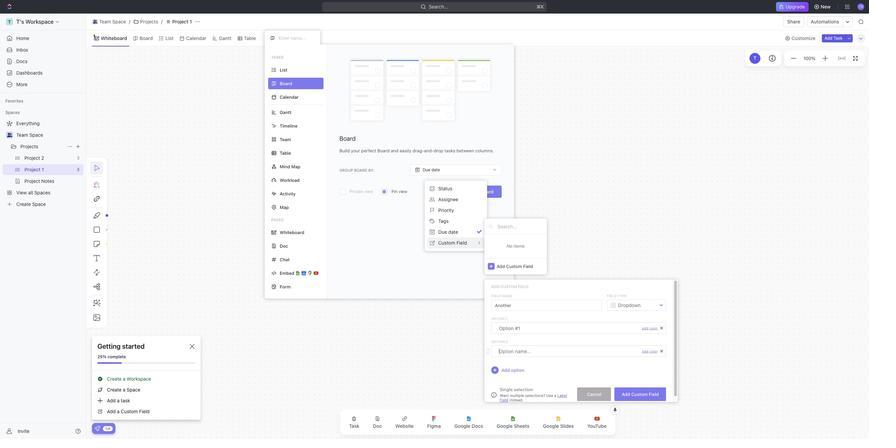Task type: describe. For each thing, give the bounding box(es) containing it.
activity
[[280, 191, 296, 196]]

mind map
[[280, 164, 300, 169]]

dashboards link
[[3, 68, 84, 78]]

due date for due date button
[[438, 229, 458, 235]]

1 horizontal spatial team
[[99, 19, 111, 24]]

custom inside button
[[631, 392, 648, 397]]

add color for option 2
[[642, 350, 658, 354]]

multiple
[[510, 393, 524, 398]]

add custom field inside dropdown button
[[497, 264, 533, 269]]

no
[[507, 243, 512, 249]]

google slides button
[[538, 412, 579, 433]]

2
[[506, 340, 508, 344]]

a for space
[[123, 387, 125, 393]]

status button
[[427, 183, 484, 194]]

google for google slides
[[543, 423, 559, 429]]

gantt link
[[218, 33, 231, 43]]

inbox link
[[3, 44, 84, 55]]

a right use
[[554, 393, 556, 398]]

project 1 link
[[164, 18, 194, 26]]

automations button
[[807, 17, 843, 27]]

single
[[500, 387, 513, 392]]

google docs button
[[449, 412, 489, 433]]

1 horizontal spatial projects link
[[132, 18, 160, 26]]

0 horizontal spatial doc
[[280, 243, 288, 249]]

share
[[787, 19, 800, 24]]

Search... text field
[[498, 221, 544, 232]]

cancel button
[[577, 388, 611, 401]]

0 vertical spatial projects
[[140, 19, 158, 24]]

option for option 2
[[491, 340, 505, 344]]

dropdown button
[[607, 300, 666, 311]]

favorites button
[[3, 97, 26, 105]]

timeline
[[280, 123, 298, 128]]

1/4
[[105, 427, 110, 431]]

1 horizontal spatial task
[[834, 35, 843, 41]]

date for due date dropdown button
[[431, 167, 440, 173]]

0 vertical spatial calendar
[[186, 35, 206, 41]]

new
[[821, 4, 831, 10]]

add task
[[825, 35, 843, 41]]

custom field button
[[427, 238, 484, 249]]

user group image
[[7, 133, 12, 137]]

spaces
[[5, 110, 20, 115]]

type
[[618, 294, 627, 298]]

table link
[[243, 33, 256, 43]]

1 vertical spatial add custom field
[[491, 284, 529, 289]]

due date for due date dropdown button
[[423, 167, 440, 173]]

add a task
[[107, 398, 130, 404]]

favorites
[[5, 98, 23, 104]]

a for task
[[117, 398, 120, 404]]

0 vertical spatial team space
[[99, 19, 126, 24]]

cancel
[[587, 392, 602, 397]]

field type
[[607, 294, 627, 298]]

name
[[502, 294, 512, 298]]

1 horizontal spatial board
[[339, 135, 356, 142]]

add a custom field
[[107, 409, 150, 415]]

2 vertical spatial board
[[480, 189, 494, 195]]

google sheets button
[[491, 412, 535, 433]]

100% button
[[802, 54, 817, 62]]

2 / from the left
[[161, 19, 163, 24]]

add task button
[[822, 34, 845, 42]]

option name... text field for option 2
[[499, 346, 638, 357]]

1 horizontal spatial map
[[291, 164, 300, 169]]

new button
[[811, 1, 835, 12]]

add custom field button
[[615, 388, 666, 401]]

form
[[280, 284, 291, 289]]

add custom field button
[[484, 258, 547, 275]]

i
[[493, 393, 494, 397]]

option 1
[[491, 317, 508, 321]]

field inside dropdown button
[[523, 264, 533, 269]]

onboarding checklist button element
[[95, 426, 100, 432]]

whiteboard link
[[99, 33, 127, 43]]

create a workspace
[[107, 376, 151, 382]]

project
[[172, 19, 188, 24]]

upgrade link
[[776, 2, 809, 12]]

board
[[354, 168, 367, 172]]

youtube
[[587, 423, 607, 429]]

share button
[[783, 16, 804, 27]]

priority
[[438, 207, 454, 213]]

field inside button
[[649, 392, 659, 397]]

0 horizontal spatial gantt
[[219, 35, 231, 41]]

due for due date dropdown button
[[423, 167, 430, 173]]

embed
[[280, 270, 294, 276]]

items
[[514, 243, 525, 249]]

create a space
[[107, 387, 140, 393]]

field name
[[491, 294, 512, 298]]

due date button
[[410, 165, 502, 176]]

custom inside dropdown button
[[506, 264, 522, 269]]

custom field
[[438, 240, 467, 246]]

figma
[[427, 423, 441, 429]]

list inside list link
[[165, 35, 174, 41]]

add option
[[501, 368, 524, 373]]

user group image
[[93, 20, 97, 23]]

docs inside button
[[472, 423, 483, 429]]

started
[[122, 343, 145, 350]]

task
[[121, 398, 130, 404]]

1 vertical spatial list
[[280, 67, 287, 72]]

inbox
[[16, 47, 28, 53]]

google for google sheets
[[497, 423, 513, 429]]

want
[[500, 393, 509, 398]]

0 vertical spatial team space link
[[91, 18, 128, 26]]

t
[[754, 55, 756, 61]]

selections?
[[525, 393, 545, 398]]

doc inside button
[[373, 423, 382, 429]]

1 for project 1
[[190, 19, 192, 24]]

space inside tree
[[29, 132, 43, 138]]

25%
[[97, 354, 106, 360]]

field inside label field
[[500, 398, 508, 402]]

dashboards
[[16, 70, 43, 76]]

workspace
[[127, 376, 151, 382]]

option name... text field for option 1
[[499, 323, 638, 334]]

youtube button
[[582, 412, 612, 433]]

create for create a workspace
[[107, 376, 122, 382]]

team space inside sidebar navigation
[[16, 132, 43, 138]]

1 vertical spatial table
[[280, 150, 291, 156]]

color for option 1
[[649, 326, 658, 331]]

tags
[[438, 218, 449, 224]]

search...
[[429, 4, 448, 10]]



Task type: locate. For each thing, give the bounding box(es) containing it.
table right gantt link
[[244, 35, 256, 41]]

0 vertical spatial board
[[140, 35, 153, 41]]

list down view
[[280, 67, 287, 72]]

0 vertical spatial gantt
[[219, 35, 231, 41]]

1 horizontal spatial doc
[[373, 423, 382, 429]]

Enter name... field
[[278, 35, 315, 41]]

google inside google docs button
[[454, 423, 470, 429]]

whiteboard left board link
[[101, 35, 127, 41]]

add color
[[642, 326, 658, 331], [642, 350, 658, 354]]

0 vertical spatial option
[[491, 317, 505, 321]]

custom inside 'dropdown button'
[[438, 240, 455, 246]]

1 vertical spatial team space
[[16, 132, 43, 138]]

1 down name
[[506, 317, 508, 321]]

due
[[423, 167, 430, 173], [438, 229, 447, 235]]

2 vertical spatial space
[[127, 387, 140, 393]]

0 horizontal spatial whiteboard
[[101, 35, 127, 41]]

0 vertical spatial add color
[[642, 326, 658, 331]]

0 vertical spatial list
[[165, 35, 174, 41]]

2 horizontal spatial team
[[280, 137, 291, 142]]

1 vertical spatial option
[[491, 340, 505, 344]]

1 vertical spatial map
[[280, 205, 289, 210]]

docs link
[[3, 56, 84, 67]]

1 for option 1
[[506, 317, 508, 321]]

1 vertical spatial color
[[649, 350, 658, 354]]

100%
[[804, 56, 815, 61]]

due inside button
[[438, 229, 447, 235]]

date inside button
[[448, 229, 458, 235]]

website
[[395, 423, 414, 429]]

google for google docs
[[454, 423, 470, 429]]

doc up chat
[[280, 243, 288, 249]]

1 add color button from the top
[[642, 326, 658, 331]]

team down timeline
[[280, 137, 291, 142]]

option
[[511, 368, 524, 373]]

2 option from the top
[[491, 340, 505, 344]]

1 vertical spatial docs
[[472, 423, 483, 429]]

google inside "google slides" button
[[543, 423, 559, 429]]

2 horizontal spatial google
[[543, 423, 559, 429]]

0 horizontal spatial team
[[16, 132, 28, 138]]

date for due date button
[[448, 229, 458, 235]]

group board by:
[[339, 168, 374, 172]]

⌘k
[[537, 4, 544, 10]]

getting started
[[97, 343, 145, 350]]

1 horizontal spatial list
[[280, 67, 287, 72]]

invite
[[18, 428, 29, 434]]

add inside dropdown button
[[497, 264, 505, 269]]

/
[[129, 19, 130, 24], [161, 19, 163, 24]]

2 add color button from the top
[[642, 350, 658, 354]]

2 vertical spatial add custom field
[[622, 392, 659, 397]]

0 vertical spatial color
[[649, 326, 658, 331]]

2 horizontal spatial space
[[127, 387, 140, 393]]

due for due date button
[[438, 229, 447, 235]]

25% complete
[[97, 354, 126, 360]]

0 vertical spatial space
[[112, 19, 126, 24]]

Option name... text field
[[499, 323, 638, 334], [499, 346, 638, 357]]

group
[[339, 168, 353, 172]]

0 horizontal spatial 1
[[190, 19, 192, 24]]

0 horizontal spatial projects link
[[20, 141, 65, 152]]

0 horizontal spatial task
[[349, 423, 359, 429]]

1 vertical spatial add color button
[[642, 350, 658, 354]]

0 vertical spatial docs
[[16, 58, 28, 64]]

color
[[649, 326, 658, 331], [649, 350, 658, 354]]

board
[[140, 35, 153, 41], [339, 135, 356, 142], [480, 189, 494, 195]]

0 horizontal spatial team space
[[16, 132, 43, 138]]

website button
[[390, 412, 419, 433]]

gantt up timeline
[[280, 109, 291, 115]]

1 vertical spatial option name... text field
[[499, 346, 638, 357]]

1 right project
[[190, 19, 192, 24]]

projects inside sidebar navigation
[[20, 144, 38, 149]]

custom
[[438, 240, 455, 246], [506, 264, 522, 269], [500, 284, 517, 289], [631, 392, 648, 397], [121, 409, 138, 415]]

a for custom
[[117, 409, 120, 415]]

instead.
[[508, 398, 523, 402]]

whiteboard
[[101, 35, 127, 41], [280, 230, 304, 235]]

home link
[[3, 33, 84, 44]]

0 horizontal spatial projects
[[20, 144, 38, 149]]

2 create from the top
[[107, 387, 122, 393]]

due inside dropdown button
[[423, 167, 430, 173]]

chat
[[280, 257, 290, 262]]

1 vertical spatial projects link
[[20, 141, 65, 152]]

assignee button
[[427, 194, 484, 205]]

space down create a workspace
[[127, 387, 140, 393]]

1 create from the top
[[107, 376, 122, 382]]

onboarding checklist button image
[[95, 426, 100, 432]]

want multiple selections? use a
[[500, 393, 557, 398]]

1 horizontal spatial /
[[161, 19, 163, 24]]

option 2
[[491, 340, 508, 344]]

doc
[[280, 243, 288, 249], [373, 423, 382, 429]]

0 vertical spatial map
[[291, 164, 300, 169]]

1 vertical spatial team space link
[[16, 130, 82, 141]]

1 horizontal spatial team space
[[99, 19, 126, 24]]

1 horizontal spatial docs
[[472, 423, 483, 429]]

calendar down project 1
[[186, 35, 206, 41]]

team right user group icon
[[99, 19, 111, 24]]

0 vertical spatial task
[[834, 35, 843, 41]]

whiteboard up chat
[[280, 230, 304, 235]]

add
[[825, 35, 833, 41], [497, 264, 505, 269], [491, 284, 499, 289], [642, 326, 648, 331], [642, 350, 648, 354], [501, 368, 510, 373], [622, 392, 630, 397], [107, 398, 116, 404], [107, 409, 116, 415]]

selection
[[514, 387, 533, 392]]

automations
[[811, 19, 839, 24]]

1 google from the left
[[454, 423, 470, 429]]

google docs
[[454, 423, 483, 429]]

Enter name... text field
[[491, 300, 602, 311]]

sheets
[[514, 423, 529, 429]]

due date inside due date button
[[438, 229, 458, 235]]

board link
[[138, 33, 153, 43]]

0 horizontal spatial space
[[29, 132, 43, 138]]

gantt
[[219, 35, 231, 41], [280, 109, 291, 115]]

docs inside sidebar navigation
[[16, 58, 28, 64]]

0 vertical spatial projects link
[[132, 18, 160, 26]]

tree inside sidebar navigation
[[3, 118, 84, 210]]

calendar
[[186, 35, 206, 41], [280, 94, 299, 100]]

table up mind
[[280, 150, 291, 156]]

space right user group image
[[29, 132, 43, 138]]

team space right user group image
[[16, 132, 43, 138]]

0 vertical spatial add color button
[[642, 326, 658, 331]]

1 vertical spatial due date
[[438, 229, 458, 235]]

1 horizontal spatial space
[[112, 19, 126, 24]]

add color for option 1
[[642, 326, 658, 331]]

0 horizontal spatial team space link
[[16, 130, 82, 141]]

whiteboard inside whiteboard link
[[101, 35, 127, 41]]

google slides
[[543, 423, 574, 429]]

0 horizontal spatial google
[[454, 423, 470, 429]]

a up task
[[123, 387, 125, 393]]

0 horizontal spatial docs
[[16, 58, 28, 64]]

tree
[[3, 118, 84, 210]]

date
[[431, 167, 440, 173], [448, 229, 458, 235]]

1 inside project 1 link
[[190, 19, 192, 24]]

1 horizontal spatial date
[[448, 229, 458, 235]]

a up create a space
[[123, 376, 125, 382]]

0 vertical spatial option name... text field
[[499, 323, 638, 334]]

map
[[291, 164, 300, 169], [280, 205, 289, 210]]

by:
[[368, 168, 374, 172]]

3 google from the left
[[543, 423, 559, 429]]

1 vertical spatial doc
[[373, 423, 382, 429]]

team inside tree
[[16, 132, 28, 138]]

field inside 'dropdown button'
[[457, 240, 467, 246]]

task down automations button
[[834, 35, 843, 41]]

space up whiteboard link
[[112, 19, 126, 24]]

add color button for option 2
[[642, 350, 658, 354]]

0 horizontal spatial list
[[165, 35, 174, 41]]

team right user group image
[[16, 132, 28, 138]]

0 vertical spatial table
[[244, 35, 256, 41]]

1 vertical spatial whiteboard
[[280, 230, 304, 235]]

color for option 2
[[649, 350, 658, 354]]

2 add color from the top
[[642, 350, 658, 354]]

calendar up timeline
[[280, 94, 299, 100]]

1 / from the left
[[129, 19, 130, 24]]

due date
[[423, 167, 440, 173], [438, 229, 458, 235]]

1 vertical spatial projects
[[20, 144, 38, 149]]

2 option name... text field from the top
[[499, 346, 638, 357]]

1 horizontal spatial due
[[438, 229, 447, 235]]

option for option 1
[[491, 317, 505, 321]]

view button
[[264, 30, 287, 46]]

option down field name
[[491, 317, 505, 321]]

status
[[438, 186, 452, 191]]

date up custom field
[[448, 229, 458, 235]]

map right mind
[[291, 164, 300, 169]]

1 horizontal spatial 1
[[506, 317, 508, 321]]

task
[[834, 35, 843, 41], [349, 423, 359, 429]]

due date up custom field
[[438, 229, 458, 235]]

task left doc button
[[349, 423, 359, 429]]

sidebar navigation
[[0, 14, 87, 439]]

0 vertical spatial date
[[431, 167, 440, 173]]

create up create a space
[[107, 376, 122, 382]]

option
[[491, 317, 505, 321], [491, 340, 505, 344]]

1 vertical spatial space
[[29, 132, 43, 138]]

1 color from the top
[[649, 326, 658, 331]]

2 color from the top
[[649, 350, 658, 354]]

a down add a task
[[117, 409, 120, 415]]

tree containing team space
[[3, 118, 84, 210]]

1 vertical spatial date
[[448, 229, 458, 235]]

view button
[[264, 33, 287, 43]]

gantt left table link
[[219, 35, 231, 41]]

close image
[[190, 344, 195, 349]]

google right figma
[[454, 423, 470, 429]]

2 horizontal spatial board
[[480, 189, 494, 195]]

1 horizontal spatial whiteboard
[[280, 230, 304, 235]]

0 vertical spatial add custom field
[[497, 264, 533, 269]]

no items
[[507, 243, 525, 249]]

1 horizontal spatial calendar
[[280, 94, 299, 100]]

google left slides
[[543, 423, 559, 429]]

1 horizontal spatial table
[[280, 150, 291, 156]]

0 vertical spatial 1
[[190, 19, 192, 24]]

1 vertical spatial 1
[[506, 317, 508, 321]]

add color button for option 1
[[642, 326, 658, 331]]

1 horizontal spatial team space link
[[91, 18, 128, 26]]

1 vertical spatial board
[[339, 135, 356, 142]]

0 horizontal spatial /
[[129, 19, 130, 24]]

1 vertical spatial gantt
[[280, 109, 291, 115]]

due date button
[[427, 227, 484, 238]]

docs
[[16, 58, 28, 64], [472, 423, 483, 429]]

customize button
[[783, 33, 818, 43]]

assignee
[[438, 197, 458, 202]]

create up add a task
[[107, 387, 122, 393]]

0 vertical spatial doc
[[280, 243, 288, 249]]

single selection
[[500, 387, 533, 392]]

google inside google sheets button
[[497, 423, 513, 429]]

date up status
[[431, 167, 440, 173]]

1 add color from the top
[[642, 326, 658, 331]]

option left 2
[[491, 340, 505, 344]]

google left the sheets
[[497, 423, 513, 429]]

1 horizontal spatial projects
[[140, 19, 158, 24]]

list
[[165, 35, 174, 41], [280, 67, 287, 72]]

1 vertical spatial due
[[438, 229, 447, 235]]

label
[[557, 393, 567, 398]]

0 horizontal spatial date
[[431, 167, 440, 173]]

team space link
[[91, 18, 128, 26], [16, 130, 82, 141]]

create for create a space
[[107, 387, 122, 393]]

doc button
[[368, 412, 387, 433]]

due date up status
[[423, 167, 440, 173]]

upgrade
[[786, 4, 805, 10]]

team space
[[99, 19, 126, 24], [16, 132, 43, 138]]

list down project 1 link
[[165, 35, 174, 41]]

0 vertical spatial due
[[423, 167, 430, 173]]

use
[[546, 393, 553, 398]]

0 vertical spatial create
[[107, 376, 122, 382]]

project 1
[[172, 19, 192, 24]]

0 horizontal spatial board
[[140, 35, 153, 41]]

table
[[244, 35, 256, 41], [280, 150, 291, 156]]

0 horizontal spatial map
[[280, 205, 289, 210]]

a for workspace
[[123, 376, 125, 382]]

team space up whiteboard link
[[99, 19, 126, 24]]

0 horizontal spatial due
[[423, 167, 430, 173]]

list link
[[164, 33, 174, 43]]

1 horizontal spatial google
[[497, 423, 513, 429]]

due date inside due date dropdown button
[[423, 167, 440, 173]]

workload
[[280, 177, 300, 183]]

1 vertical spatial add color
[[642, 350, 658, 354]]

0 horizontal spatial calendar
[[186, 35, 206, 41]]

calendar link
[[185, 33, 206, 43]]

complete
[[108, 354, 126, 360]]

1 horizontal spatial gantt
[[280, 109, 291, 115]]

2 google from the left
[[497, 423, 513, 429]]

1 vertical spatial create
[[107, 387, 122, 393]]

tags button
[[427, 216, 484, 227]]

team
[[99, 19, 111, 24], [16, 132, 28, 138], [280, 137, 291, 142]]

0 vertical spatial whiteboard
[[101, 35, 127, 41]]

add custom field inside button
[[622, 392, 659, 397]]

0 vertical spatial due date
[[423, 167, 440, 173]]

dropdown
[[618, 302, 641, 308]]

map down activity
[[280, 205, 289, 210]]

a left task
[[117, 398, 120, 404]]

google
[[454, 423, 470, 429], [497, 423, 513, 429], [543, 423, 559, 429]]

1 option from the top
[[491, 317, 505, 321]]

1 vertical spatial calendar
[[280, 94, 299, 100]]

1 option name... text field from the top
[[499, 323, 638, 334]]

doc right task button
[[373, 423, 382, 429]]

getting
[[97, 343, 121, 350]]

1 vertical spatial task
[[349, 423, 359, 429]]

figma button
[[422, 412, 446, 433]]

date inside dropdown button
[[431, 167, 440, 173]]



Task type: vqa. For each thing, say whether or not it's contained in the screenshot.
the topmost Details
no



